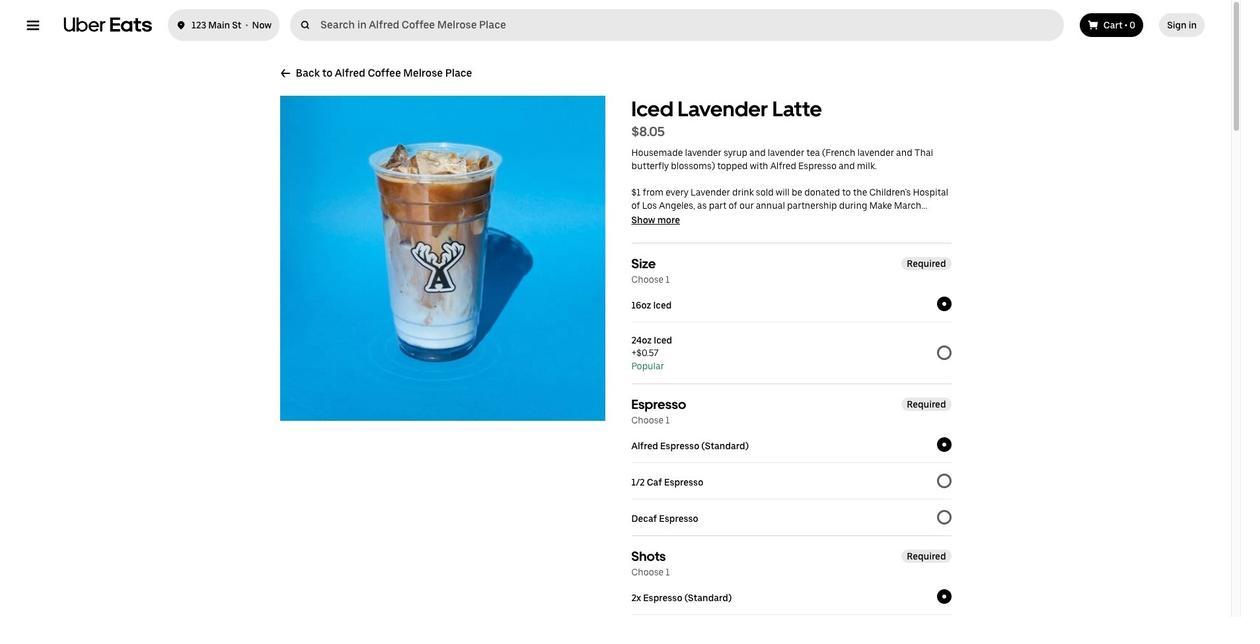 Task type: vqa. For each thing, say whether or not it's contained in the screenshot.
Delivery fee
no



Task type: describe. For each thing, give the bounding box(es) containing it.
deliver to image
[[176, 17, 186, 33]]

go back image
[[280, 68, 291, 79]]

uber eats home image
[[63, 17, 152, 33]]



Task type: locate. For each thing, give the bounding box(es) containing it.
Search in Alfred Coffee Melrose Place text field
[[321, 18, 1059, 31]]

main navigation menu image
[[26, 19, 40, 32]]



